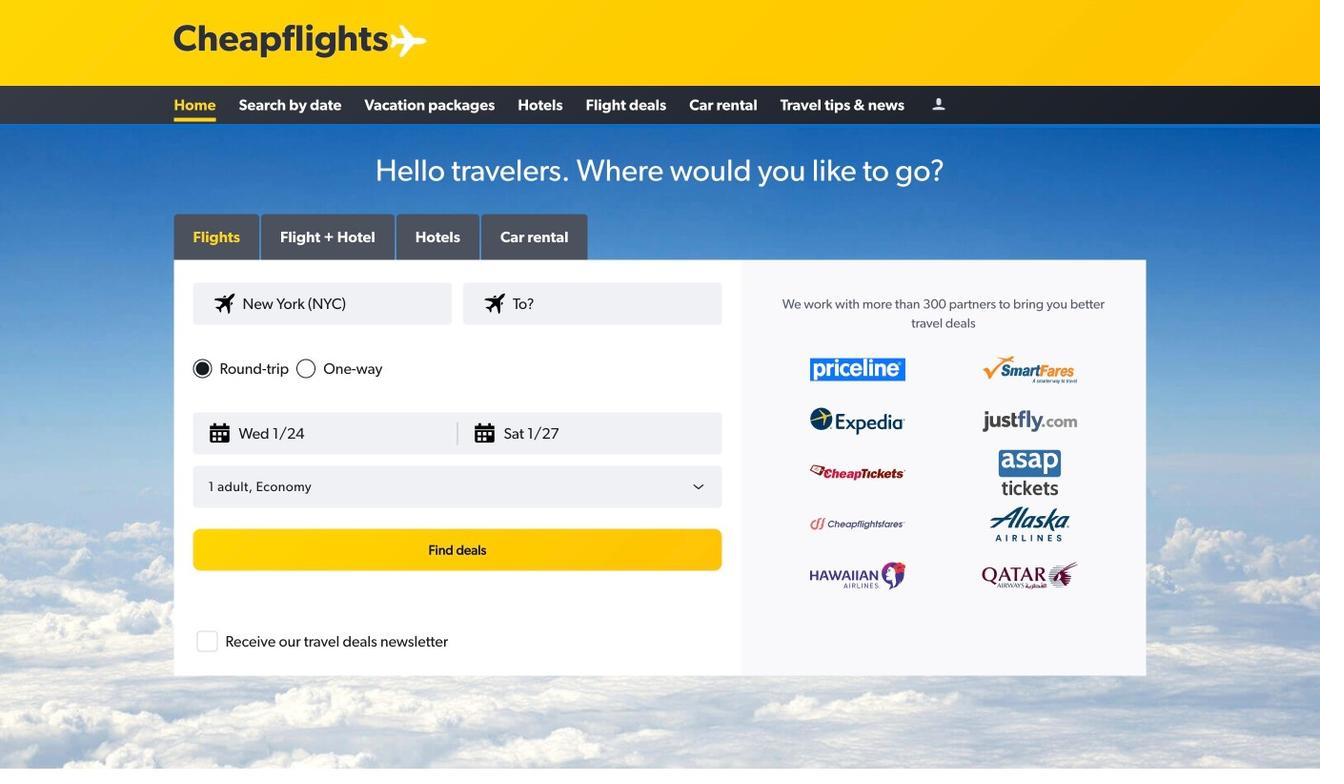 Task type: locate. For each thing, give the bounding box(es) containing it.
expedia image
[[810, 407, 906, 435]]

None text field
[[464, 283, 722, 325], [193, 413, 722, 455], [464, 283, 722, 325], [193, 413, 722, 455]]

None text field
[[193, 283, 452, 325]]

alaska image
[[983, 499, 1078, 549]]



Task type: vqa. For each thing, say whether or not it's contained in the screenshot.
Hotwire image
no



Task type: describe. For each thing, give the bounding box(es) containing it.
asaptickets image
[[983, 447, 1078, 498]]

smartfares image
[[983, 356, 1078, 384]]

qatarairways image
[[983, 562, 1078, 589]]

cheaptickets image
[[810, 465, 906, 480]]

cheapflightsfares image
[[810, 517, 906, 531]]

hawaiianairlines image
[[810, 562, 906, 589]]

justfly image
[[983, 410, 1078, 432]]

priceline image
[[810, 358, 906, 381]]



